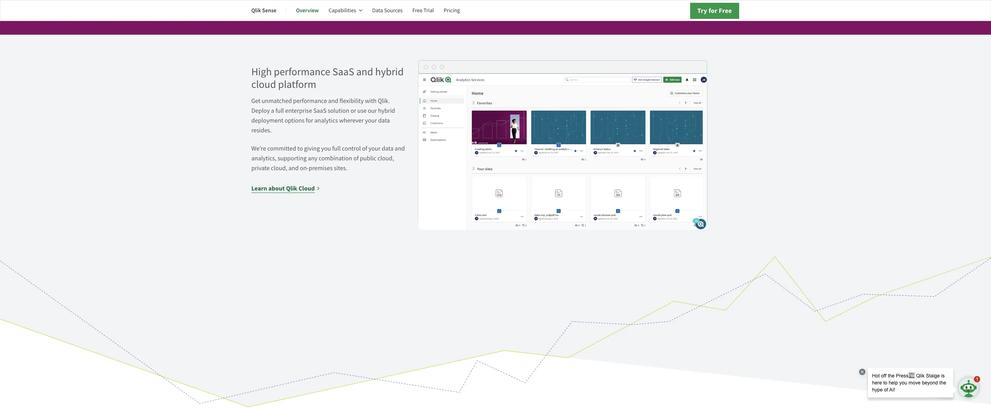 Task type: locate. For each thing, give the bounding box(es) containing it.
pricing
[[444, 7, 460, 14]]

your down our
[[365, 117, 377, 125]]

any
[[308, 155, 318, 163]]

hybrid inside high performance saas and hybrid cloud platform
[[376, 65, 404, 79]]

analytics,
[[252, 155, 277, 163]]

use
[[358, 107, 367, 115]]

and
[[357, 65, 373, 79], [328, 97, 339, 105], [395, 145, 405, 153], [289, 164, 299, 172]]

for
[[709, 6, 718, 15], [306, 117, 313, 125]]

menu bar containing qlik sense
[[252, 2, 470, 19]]

supporting
[[278, 155, 307, 163]]

cloud, down supporting
[[271, 164, 288, 172]]

free trial link
[[413, 2, 434, 19]]

1 horizontal spatial qlik
[[286, 184, 298, 193]]

for right "try"
[[709, 6, 718, 15]]

cloud
[[252, 78, 276, 91]]

platform
[[278, 78, 317, 91]]

free right "try"
[[720, 6, 733, 15]]

try for free
[[698, 6, 733, 15]]

1 vertical spatial for
[[306, 117, 313, 125]]

menu bar
[[252, 2, 470, 19]]

premises
[[309, 164, 333, 172]]

control
[[342, 145, 361, 153]]

deployment
[[252, 117, 284, 125]]

enterprise
[[285, 107, 312, 115]]

deploy
[[252, 107, 270, 115]]

0 horizontal spatial cloud,
[[271, 164, 288, 172]]

free left trial at the top left of the page
[[413, 7, 423, 14]]

get
[[252, 97, 261, 105]]

1 vertical spatial of
[[354, 155, 359, 163]]

0 vertical spatial data
[[379, 117, 390, 125]]

full inside we're committed to giving you full control of your data and analytics, supporting any combination of public cloud, private cloud, and on-premises sites.
[[332, 145, 341, 153]]

learn about qlik cloud link
[[252, 184, 320, 193]]

0 vertical spatial full
[[276, 107, 284, 115]]

resides.
[[252, 126, 272, 135]]

0 horizontal spatial of
[[354, 155, 359, 163]]

1 vertical spatial hybrid
[[378, 107, 396, 115]]

hybrid up "qlik."
[[376, 65, 404, 79]]

qlik
[[252, 7, 261, 14], [286, 184, 298, 193]]

saas up the flexibility at the top left of the page
[[333, 65, 355, 79]]

0 vertical spatial performance
[[274, 65, 331, 79]]

saas
[[333, 65, 355, 79], [314, 107, 327, 115]]

cloud, right public
[[378, 155, 394, 163]]

qlik left sense
[[252, 7, 261, 14]]

performance
[[274, 65, 331, 79], [293, 97, 327, 105]]

high performance saas and hybrid cloud platform
[[252, 65, 404, 91]]

of
[[362, 145, 368, 153], [354, 155, 359, 163]]

of up public
[[362, 145, 368, 153]]

1 vertical spatial qlik
[[286, 184, 298, 193]]

about
[[269, 184, 285, 193]]

1 vertical spatial your
[[369, 145, 381, 153]]

1 horizontal spatial saas
[[333, 65, 355, 79]]

1 vertical spatial data
[[382, 145, 394, 153]]

0 horizontal spatial saas
[[314, 107, 327, 115]]

cloud,
[[378, 155, 394, 163], [271, 164, 288, 172]]

hybrid inside 'get unmatched performance and flexibility with qlik. deploy a full enterprise saas solution or use our hybrid deployment options for analytics wherever your data resides.'
[[378, 107, 396, 115]]

1 horizontal spatial of
[[362, 145, 368, 153]]

get unmatched performance and flexibility with qlik. deploy a full enterprise saas solution or use our hybrid deployment options for analytics wherever your data resides.
[[252, 97, 396, 135]]

0 vertical spatial saas
[[333, 65, 355, 79]]

0 horizontal spatial full
[[276, 107, 284, 115]]

data
[[379, 117, 390, 125], [382, 145, 394, 153]]

free trial
[[413, 7, 434, 14]]

0 horizontal spatial for
[[306, 117, 313, 125]]

capabilities link
[[329, 2, 363, 19]]

our
[[368, 107, 377, 115]]

data
[[373, 7, 383, 14]]

qlik left cloud
[[286, 184, 298, 193]]

hybrid
[[376, 65, 404, 79], [378, 107, 396, 115]]

full up combination
[[332, 145, 341, 153]]

data inside 'get unmatched performance and flexibility with qlik. deploy a full enterprise saas solution or use our hybrid deployment options for analytics wherever your data resides.'
[[379, 117, 390, 125]]

1 horizontal spatial cloud,
[[378, 155, 394, 163]]

free
[[720, 6, 733, 15], [413, 7, 423, 14]]

hybrid down "qlik."
[[378, 107, 396, 115]]

full
[[276, 107, 284, 115], [332, 145, 341, 153]]

1 vertical spatial saas
[[314, 107, 327, 115]]

saas up "analytics"
[[314, 107, 327, 115]]

qlik sense link
[[252, 2, 277, 19]]

your up public
[[369, 145, 381, 153]]

of down control
[[354, 155, 359, 163]]

1 horizontal spatial full
[[332, 145, 341, 153]]

qlik inside "link"
[[286, 184, 298, 193]]

1 vertical spatial performance
[[293, 97, 327, 105]]

0 vertical spatial qlik
[[252, 7, 261, 14]]

0 vertical spatial for
[[709, 6, 718, 15]]

and inside high performance saas and hybrid cloud platform
[[357, 65, 373, 79]]

data sources
[[373, 7, 403, 14]]

your
[[365, 117, 377, 125], [369, 145, 381, 153]]

data sources link
[[373, 2, 403, 19]]

1 vertical spatial full
[[332, 145, 341, 153]]

cloud
[[299, 184, 315, 193]]

learn
[[252, 184, 267, 193]]

for down the enterprise
[[306, 117, 313, 125]]

pricing link
[[444, 2, 460, 19]]

0 vertical spatial hybrid
[[376, 65, 404, 79]]

screenshot showing a collection of qlik sense apps image
[[418, 60, 708, 231]]

learn about qlik cloud
[[252, 184, 315, 193]]

0 vertical spatial your
[[365, 117, 377, 125]]

full right a
[[276, 107, 284, 115]]



Task type: describe. For each thing, give the bounding box(es) containing it.
get started with qlik sense image
[[252, 0, 407, 12]]

qlik sense
[[252, 7, 277, 14]]

saas inside 'get unmatched performance and flexibility with qlik. deploy a full enterprise saas solution or use our hybrid deployment options for analytics wherever your data resides.'
[[314, 107, 327, 115]]

sources
[[384, 7, 403, 14]]

0 vertical spatial cloud,
[[378, 155, 394, 163]]

qlik.
[[378, 97, 390, 105]]

combination
[[319, 155, 352, 163]]

capabilities
[[329, 7, 356, 14]]

on-
[[300, 164, 309, 172]]

you
[[321, 145, 331, 153]]

to
[[298, 145, 303, 153]]

full inside 'get unmatched performance and flexibility with qlik. deploy a full enterprise saas solution or use our hybrid deployment options for analytics wherever your data resides.'
[[276, 107, 284, 115]]

data inside we're committed to giving you full control of your data and analytics, supporting any combination of public cloud, private cloud, and on-premises sites.
[[382, 145, 394, 153]]

and inside 'get unmatched performance and flexibility with qlik. deploy a full enterprise saas solution or use our hybrid deployment options for analytics wherever your data resides.'
[[328, 97, 339, 105]]

committed
[[268, 145, 296, 153]]

0 horizontal spatial qlik
[[252, 7, 261, 14]]

or
[[351, 107, 356, 115]]

sense
[[262, 7, 277, 14]]

try
[[698, 6, 708, 15]]

high
[[252, 65, 272, 79]]

trial
[[424, 7, 434, 14]]

for inside 'get unmatched performance and flexibility with qlik. deploy a full enterprise saas solution or use our hybrid deployment options for analytics wherever your data resides.'
[[306, 117, 313, 125]]

your inside we're committed to giving you full control of your data and analytics, supporting any combination of public cloud, private cloud, and on-premises sites.
[[369, 145, 381, 153]]

performance inside high performance saas and hybrid cloud platform
[[274, 65, 331, 79]]

0 horizontal spatial free
[[413, 7, 423, 14]]

unmatched
[[262, 97, 292, 105]]

private
[[252, 164, 270, 172]]

1 vertical spatial cloud,
[[271, 164, 288, 172]]

flexibility
[[340, 97, 364, 105]]

your inside 'get unmatched performance and flexibility with qlik. deploy a full enterprise saas solution or use our hybrid deployment options for analytics wherever your data resides.'
[[365, 117, 377, 125]]

with
[[365, 97, 377, 105]]

we're committed to giving you full control of your data and analytics, supporting any combination of public cloud, private cloud, and on-premises sites.
[[252, 145, 405, 172]]

giving
[[304, 145, 320, 153]]

we're
[[252, 145, 266, 153]]

sites.
[[334, 164, 348, 172]]

overview link
[[296, 2, 319, 19]]

wherever
[[339, 117, 364, 125]]

overview
[[296, 7, 319, 14]]

0 vertical spatial of
[[362, 145, 368, 153]]

solution
[[328, 107, 350, 115]]

a
[[271, 107, 274, 115]]

performance inside 'get unmatched performance and flexibility with qlik. deploy a full enterprise saas solution or use our hybrid deployment options for analytics wherever your data resides.'
[[293, 97, 327, 105]]

1 horizontal spatial for
[[709, 6, 718, 15]]

options
[[285, 117, 305, 125]]

1 horizontal spatial free
[[720, 6, 733, 15]]

saas inside high performance saas and hybrid cloud platform
[[333, 65, 355, 79]]

analytics
[[315, 117, 338, 125]]

try for free link
[[691, 3, 740, 19]]

public
[[360, 155, 377, 163]]



Task type: vqa. For each thing, say whether or not it's contained in the screenshot.
the topmost Qlik
yes



